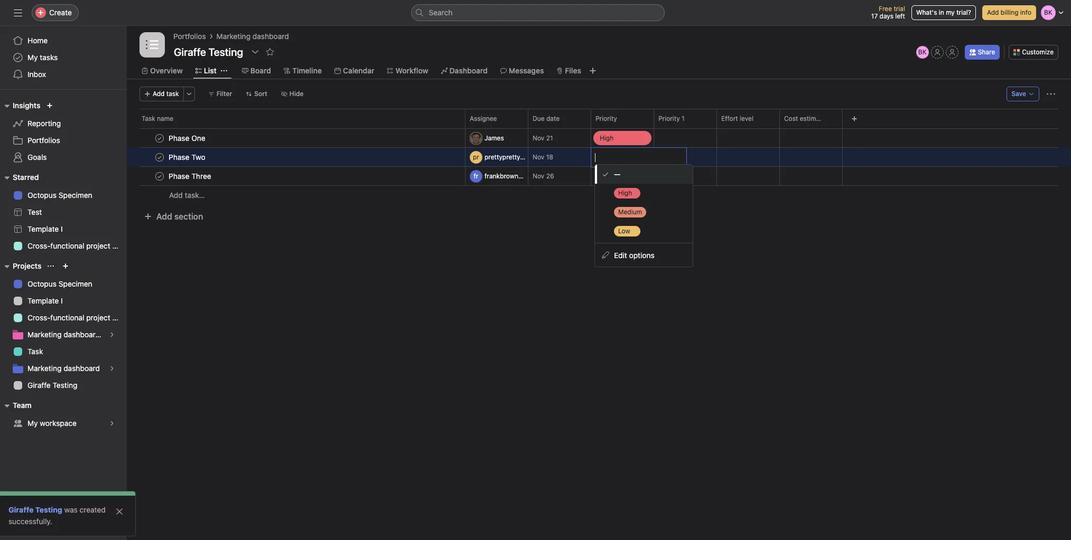 Task type: locate. For each thing, give the bounding box(es) containing it.
template i link down test
[[6, 221, 120, 238]]

insights button
[[0, 99, 40, 112]]

add left section
[[156, 212, 172, 221]]

0 vertical spatial i
[[61, 225, 63, 234]]

calendar
[[343, 66, 374, 75]]

1 vertical spatial — text field
[[784, 154, 842, 162]]

nov 21
[[533, 134, 553, 142]]

octopus down show options, current sort, top icon
[[27, 280, 57, 289]]

testing up teams 'element'
[[53, 381, 77, 390]]

1 vertical spatial octopus specimen
[[27, 280, 92, 289]]

2 template i from the top
[[27, 296, 63, 305]]

dashboard up add to starred image
[[253, 32, 289, 41]]

0 horizontal spatial priority
[[596, 115, 617, 123]]

1 vertical spatial i
[[61, 296, 63, 305]]

0 vertical spatial giraffe
[[27, 381, 51, 390]]

octopus specimen link for template i
[[6, 276, 120, 293]]

add left billing
[[987, 8, 999, 16]]

template i link up marketing dashboards
[[6, 293, 120, 310]]

template i link
[[6, 221, 120, 238], [6, 293, 120, 310]]

successfully.
[[8, 517, 52, 526]]

1 vertical spatial project
[[86, 313, 110, 322]]

octopus up test
[[27, 191, 57, 200]]

dashboard link
[[441, 65, 488, 77]]

giraffe testing link
[[6, 377, 120, 394], [8, 506, 62, 515]]

dashboard
[[253, 32, 289, 41], [64, 364, 100, 373]]

1 vertical spatial completed checkbox
[[153, 170, 166, 183]]

1 horizontal spatial show options image
[[828, 116, 834, 122]]

test
[[27, 208, 42, 217]]

None text field
[[171, 42, 246, 61]]

task down marketing dashboards link
[[27, 347, 43, 356]]

0 horizontal spatial portfolios
[[27, 136, 60, 145]]

2 completed image from the top
[[153, 170, 166, 183]]

2 vertical spatial — text field
[[784, 173, 842, 181]]

functional
[[50, 241, 84, 250], [50, 313, 84, 322]]

completed image inside phase one cell
[[153, 132, 166, 145]]

Completed checkbox
[[153, 132, 166, 145], [153, 170, 166, 183]]

my tasks link
[[6, 49, 120, 66]]

cost estimate
[[784, 115, 826, 123]]

i inside projects element
[[61, 296, 63, 305]]

list image
[[146, 39, 159, 51]]

marketing dashboard link up add to starred image
[[216, 31, 289, 42]]

— for 21
[[723, 135, 728, 141]]

template down show options, current sort, top icon
[[27, 296, 59, 305]]

0 vertical spatial cross-functional project plan
[[27, 241, 127, 250]]

functional up marketing dashboards
[[50, 313, 84, 322]]

1 completed image from the top
[[153, 132, 166, 145]]

starred element
[[0, 168, 127, 257]]

add billing info
[[987, 8, 1031, 16]]

specimen
[[59, 191, 92, 200], [59, 280, 92, 289]]

1 nov from the top
[[533, 134, 544, 142]]

1 vertical spatial giraffe
[[8, 506, 34, 515]]

row
[[127, 109, 1071, 128], [140, 128, 1058, 129], [127, 128, 1071, 148], [127, 147, 1071, 167], [127, 166, 1071, 186]]

0 vertical spatial marketing dashboard
[[216, 32, 289, 41]]

1 template i link from the top
[[6, 221, 120, 238]]

0 horizontal spatial marketing dashboard
[[27, 364, 100, 373]]

0 vertical spatial task
[[142, 115, 155, 123]]

cross-
[[27, 241, 50, 250], [27, 313, 50, 322]]

2 octopus specimen from the top
[[27, 280, 92, 289]]

0 vertical spatial show options image
[[251, 48, 260, 56]]

add billing info button
[[982, 5, 1036, 20]]

specimen down new project or portfolio icon
[[59, 280, 92, 289]]

octopus specimen link down new project or portfolio icon
[[6, 276, 120, 293]]

specimen inside projects element
[[59, 280, 92, 289]]

1 vertical spatial cross-functional project plan link
[[6, 310, 127, 327]]

1 vertical spatial octopus specimen link
[[6, 276, 120, 293]]

plan
[[112, 241, 127, 250], [112, 313, 127, 322]]

1 completed checkbox from the top
[[153, 132, 166, 145]]

0 horizontal spatial dashboard
[[64, 364, 100, 373]]

completed checkbox inside phase one cell
[[153, 132, 166, 145]]

show options image left add to starred image
[[251, 48, 260, 56]]

1 vertical spatial template
[[27, 296, 59, 305]]

0 vertical spatial — text field
[[784, 135, 842, 143]]

add task
[[153, 90, 179, 98]]

1 horizontal spatial marketing dashboard link
[[216, 31, 289, 42]]

completed image for fr
[[153, 170, 166, 183]]

portfolios
[[173, 32, 206, 41], [27, 136, 60, 145]]

1 template from the top
[[27, 225, 59, 234]]

template i inside projects element
[[27, 296, 63, 305]]

1 octopus from the top
[[27, 191, 57, 200]]

hide sidebar image
[[14, 8, 22, 17]]

marketing down task link
[[27, 364, 62, 373]]

1 my from the top
[[27, 53, 38, 62]]

2 specimen from the top
[[59, 280, 92, 289]]

1 horizontal spatial priority
[[658, 115, 680, 123]]

octopus specimen link inside starred element
[[6, 187, 120, 204]]

my workspace
[[27, 419, 77, 428]]

2 project from the top
[[86, 313, 110, 322]]

nov
[[533, 134, 544, 142], [533, 153, 544, 161], [533, 172, 544, 180]]

starred
[[13, 173, 39, 182]]

cross-functional project plan up new project or portfolio icon
[[27, 241, 127, 250]]

home link
[[6, 32, 120, 49]]

marketing dashboard up add to starred image
[[216, 32, 289, 41]]

completed checkbox inside phase three cell
[[153, 170, 166, 183]]

0 vertical spatial testing
[[53, 381, 77, 390]]

template i for 2nd the template i link
[[27, 296, 63, 305]]

row containing pr
[[127, 147, 1071, 167]]

portfolios up list link
[[173, 32, 206, 41]]

add section button
[[140, 207, 207, 226]]

nov left 21
[[533, 134, 544, 142]]

marketing dashboards
[[27, 330, 104, 339]]

0 vertical spatial portfolios link
[[173, 31, 206, 42]]

1 vertical spatial plan
[[112, 313, 127, 322]]

1 horizontal spatial marketing dashboard
[[216, 32, 289, 41]]

my inside teams 'element'
[[27, 419, 38, 428]]

list
[[204, 66, 217, 75]]

giraffe testing link up teams 'element'
[[6, 377, 120, 394]]

marketing dashboard link down marketing dashboards link
[[6, 360, 120, 377]]

marketing dashboard inside projects element
[[27, 364, 100, 373]]

pr
[[473, 153, 479, 161]]

completed checkbox down completed image
[[153, 170, 166, 183]]

cross- inside starred element
[[27, 241, 50, 250]]

0 horizontal spatial portfolios link
[[6, 132, 120, 149]]

inbox link
[[6, 66, 120, 83]]

0 vertical spatial —
[[723, 135, 728, 141]]

1 vertical spatial template i
[[27, 296, 63, 305]]

my
[[946, 8, 955, 16]]

0 vertical spatial plan
[[112, 241, 127, 250]]

1 vertical spatial template i link
[[6, 293, 120, 310]]

template inside starred element
[[27, 225, 59, 234]]

1 vertical spatial marketing dashboard link
[[6, 360, 120, 377]]

completed image
[[153, 151, 166, 164]]

more actions image
[[186, 91, 192, 97]]

board link
[[242, 65, 271, 77]]

was created successfully.
[[8, 506, 106, 526]]

1 vertical spatial completed image
[[153, 170, 166, 183]]

1 — from the top
[[723, 135, 728, 141]]

nov left 26
[[533, 172, 544, 180]]

1 cross-functional project plan link from the top
[[6, 238, 127, 255]]

template i inside starred element
[[27, 225, 63, 234]]

0 vertical spatial octopus specimen link
[[6, 187, 120, 204]]

giraffe up successfully.
[[8, 506, 34, 515]]

completed image up completed image
[[153, 132, 166, 145]]

i down test link
[[61, 225, 63, 234]]

1 vertical spatial task
[[27, 347, 43, 356]]

add inside 'add task' button
[[153, 90, 165, 98]]

0 vertical spatial — button
[[717, 129, 779, 148]]

Phase Two text field
[[166, 152, 209, 162]]

26
[[546, 172, 554, 180]]

portfolios link down reporting
[[6, 132, 120, 149]]

add inside add section button
[[156, 212, 172, 221]]

add for add section
[[156, 212, 172, 221]]

octopus specimen for template i
[[27, 280, 92, 289]]

0 vertical spatial portfolios
[[173, 32, 206, 41]]

0 vertical spatial project
[[86, 241, 110, 250]]

1 vertical spatial portfolios link
[[6, 132, 120, 149]]

octopus specimen up test link
[[27, 191, 92, 200]]

1 vertical spatial marketing dashboard
[[27, 364, 100, 373]]

— for 26
[[723, 173, 728, 179]]

i inside starred element
[[61, 225, 63, 234]]

2 cross-functional project plan from the top
[[27, 313, 127, 322]]

1
[[682, 115, 685, 123]]

—
[[723, 135, 728, 141], [723, 173, 728, 179]]

2 octopus specimen link from the top
[[6, 276, 120, 293]]

see details, my workspace image
[[109, 421, 115, 427]]

row containing ja
[[127, 128, 1071, 148]]

cross-functional project plan link up marketing dashboards
[[6, 310, 127, 327]]

show options, current sort, top image
[[48, 263, 54, 270]]

2 plan from the top
[[112, 313, 127, 322]]

3 — text field from the top
[[784, 173, 842, 181]]

1 vertical spatial octopus
[[27, 280, 57, 289]]

0 horizontal spatial marketing dashboard link
[[6, 360, 120, 377]]

0 vertical spatial cross-functional project plan link
[[6, 238, 127, 255]]

2 priority from the left
[[658, 115, 680, 123]]

1 octopus specimen link from the top
[[6, 187, 120, 204]]

add for add billing info
[[987, 8, 999, 16]]

1 — text field from the top
[[784, 135, 842, 143]]

0 vertical spatial dashboard
[[253, 32, 289, 41]]

0 vertical spatial template i
[[27, 225, 63, 234]]

my down team
[[27, 419, 38, 428]]

2 nov from the top
[[533, 153, 544, 161]]

0 vertical spatial completed image
[[153, 132, 166, 145]]

what's in my trial? button
[[912, 5, 976, 20]]

0 vertical spatial specimen
[[59, 191, 92, 200]]

completed image inside phase three cell
[[153, 170, 166, 183]]

row containing task name
[[127, 109, 1071, 128]]

customize
[[1022, 48, 1054, 56]]

filter button
[[203, 87, 237, 101]]

phase two cell
[[127, 147, 466, 167]]

completed checkbox for ja
[[153, 132, 166, 145]]

0 vertical spatial cross-
[[27, 241, 50, 250]]

show options image right estimate
[[828, 116, 834, 122]]

i up marketing dashboards
[[61, 296, 63, 305]]

1 vertical spatial show options image
[[828, 116, 834, 122]]

share
[[978, 48, 995, 56]]

1 vertical spatial specimen
[[59, 280, 92, 289]]

0 vertical spatial functional
[[50, 241, 84, 250]]

high button
[[591, 129, 654, 147]]

0 vertical spatial giraffe testing
[[27, 381, 77, 390]]

1 template i from the top
[[27, 225, 63, 234]]

completed checkbox up completed image
[[153, 132, 166, 145]]

1 — button from the top
[[717, 129, 779, 148]]

0 vertical spatial marketing
[[216, 32, 251, 41]]

share button
[[965, 45, 1000, 60]]

1 cross- from the top
[[27, 241, 50, 250]]

show options image
[[251, 48, 260, 56], [828, 116, 834, 122]]

inbox
[[27, 70, 46, 79]]

2 i from the top
[[61, 296, 63, 305]]

functional up new project or portfolio icon
[[50, 241, 84, 250]]

task inside projects element
[[27, 347, 43, 356]]

project inside starred element
[[86, 241, 110, 250]]

add inside add billing info button
[[987, 8, 999, 16]]

testing inside projects element
[[53, 381, 77, 390]]

None text field
[[595, 151, 603, 164]]

dashboard down task link
[[64, 364, 100, 373]]

0 vertical spatial completed checkbox
[[153, 132, 166, 145]]

1 cross-functional project plan from the top
[[27, 241, 127, 250]]

template down test
[[27, 225, 59, 234]]

1 functional from the top
[[50, 241, 84, 250]]

1 vertical spatial —
[[723, 173, 728, 179]]

0 horizontal spatial task
[[27, 347, 43, 356]]

marketing for leftmost marketing dashboard link
[[27, 364, 62, 373]]

octopus for projects
[[27, 280, 57, 289]]

octopus specimen link up test
[[6, 187, 120, 204]]

trial?
[[957, 8, 971, 16]]

create
[[49, 8, 72, 17]]

1 horizontal spatial task
[[142, 115, 155, 123]]

1 octopus specimen from the top
[[27, 191, 92, 200]]

tab actions image
[[221, 68, 227, 74]]

completed image for ja
[[153, 132, 166, 145]]

0 vertical spatial octopus
[[27, 191, 57, 200]]

2 octopus from the top
[[27, 280, 57, 289]]

left
[[895, 12, 905, 20]]

2 vertical spatial marketing
[[27, 364, 62, 373]]

list link
[[195, 65, 217, 77]]

2 functional from the top
[[50, 313, 84, 322]]

priority left 1
[[658, 115, 680, 123]]

octopus specimen inside starred element
[[27, 191, 92, 200]]

date
[[546, 115, 560, 123]]

task…
[[185, 191, 205, 200]]

0 vertical spatial template
[[27, 225, 59, 234]]

octopus specimen down new project or portfolio icon
[[27, 280, 92, 289]]

add left task…
[[169, 191, 183, 200]]

global element
[[0, 26, 127, 89]]

2 completed checkbox from the top
[[153, 170, 166, 183]]

nov left 18
[[533, 153, 544, 161]]

projects element
[[0, 257, 127, 396]]

marketing dashboard down task link
[[27, 364, 100, 373]]

2 cross- from the top
[[27, 313, 50, 322]]

add left task
[[153, 90, 165, 98]]

portfolios link inside the insights element
[[6, 132, 120, 149]]

priority field for phase three cell
[[591, 166, 654, 186]]

— text field for nov 21
[[784, 135, 842, 143]]

cross-functional project plan up dashboards
[[27, 313, 127, 322]]

template i down test
[[27, 225, 63, 234]]

giraffe testing link up successfully.
[[8, 506, 62, 515]]

— text field
[[784, 135, 842, 143], [784, 154, 842, 162], [784, 173, 842, 181]]

1 vertical spatial dashboard
[[64, 364, 100, 373]]

octopus inside starred element
[[27, 191, 57, 200]]

marketing up task link
[[27, 330, 62, 339]]

2 template from the top
[[27, 296, 59, 305]]

1 horizontal spatial portfolios
[[173, 32, 206, 41]]

project for cross-functional project plan link in starred element
[[86, 241, 110, 250]]

1 vertical spatial my
[[27, 419, 38, 428]]

task left name
[[142, 115, 155, 123]]

specimen up test link
[[59, 191, 92, 200]]

cross- inside projects element
[[27, 313, 50, 322]]

cross- up projects
[[27, 241, 50, 250]]

2 — from the top
[[723, 173, 728, 179]]

cost
[[784, 115, 798, 123]]

1 vertical spatial portfolios
[[27, 136, 60, 145]]

— button for nov 26
[[717, 167, 779, 186]]

task name
[[142, 115, 173, 123]]

2 cross-functional project plan link from the top
[[6, 310, 127, 327]]

octopus specimen inside projects element
[[27, 280, 92, 289]]

plan inside projects element
[[112, 313, 127, 322]]

my inside the global element
[[27, 53, 38, 62]]

cross-functional project plan link up new project or portfolio icon
[[6, 238, 127, 255]]

what's in my trial?
[[916, 8, 971, 16]]

1 horizontal spatial dashboard
[[253, 32, 289, 41]]

team
[[13, 401, 32, 410]]

cross-functional project plan
[[27, 241, 127, 250], [27, 313, 127, 322]]

testing
[[53, 381, 77, 390], [35, 506, 62, 515]]

close image
[[115, 508, 124, 516]]

section
[[174, 212, 203, 221]]

testing up invite
[[35, 506, 62, 515]]

1 i from the top
[[61, 225, 63, 234]]

1 vertical spatial — button
[[717, 167, 779, 186]]

giraffe up team
[[27, 381, 51, 390]]

completed image
[[153, 132, 166, 145], [153, 170, 166, 183]]

insights
[[13, 101, 40, 110]]

bk
[[918, 48, 927, 56]]

21
[[546, 134, 553, 142]]

priority for priority 1
[[658, 115, 680, 123]]

specimen inside starred element
[[59, 191, 92, 200]]

2 — button from the top
[[717, 167, 779, 186]]

task
[[166, 90, 179, 98]]

priority up high
[[596, 115, 617, 123]]

1 plan from the top
[[112, 241, 127, 250]]

marketing up tab actions image
[[216, 32, 251, 41]]

3 nov from the top
[[533, 172, 544, 180]]

messages link
[[500, 65, 544, 77]]

1 vertical spatial cross-functional project plan
[[27, 313, 127, 322]]

1 vertical spatial nov
[[533, 153, 544, 161]]

0 vertical spatial octopus specimen
[[27, 191, 92, 200]]

project up see details, marketing dashboards "icon"
[[86, 313, 110, 322]]

giraffe testing up teams 'element'
[[27, 381, 77, 390]]

nov 18
[[533, 153, 553, 161]]

level
[[740, 115, 754, 123]]

1 vertical spatial cross-
[[27, 313, 50, 322]]

0 vertical spatial my
[[27, 53, 38, 62]]

project
[[86, 241, 110, 250], [86, 313, 110, 322]]

cross- up marketing dashboards link
[[27, 313, 50, 322]]

2 vertical spatial nov
[[533, 172, 544, 180]]

0 vertical spatial nov
[[533, 134, 544, 142]]

template i down show options, current sort, top icon
[[27, 296, 63, 305]]

0 vertical spatial marketing dashboard link
[[216, 31, 289, 42]]

assignee
[[470, 115, 497, 123]]

1 vertical spatial functional
[[50, 313, 84, 322]]

board
[[250, 66, 271, 75]]

was
[[64, 506, 78, 515]]

cross-functional project plan link
[[6, 238, 127, 255], [6, 310, 127, 327]]

1 project from the top
[[86, 241, 110, 250]]

giraffe testing up successfully.
[[8, 506, 62, 515]]

priority for priority
[[596, 115, 617, 123]]

template i
[[27, 225, 63, 234], [27, 296, 63, 305]]

portfolios down reporting
[[27, 136, 60, 145]]

1 specimen from the top
[[59, 191, 92, 200]]

add inside add task… button
[[169, 191, 183, 200]]

2 template i link from the top
[[6, 293, 120, 310]]

2 my from the top
[[27, 419, 38, 428]]

more actions image
[[1047, 90, 1055, 98]]

0 vertical spatial template i link
[[6, 221, 120, 238]]

— text field for nov 26
[[784, 173, 842, 181]]

portfolios link up list link
[[173, 31, 206, 42]]

1 priority from the left
[[596, 115, 617, 123]]

octopus
[[27, 191, 57, 200], [27, 280, 57, 289]]

project down test link
[[86, 241, 110, 250]]

octopus inside projects element
[[27, 280, 57, 289]]

completed image down completed image
[[153, 170, 166, 183]]

1 vertical spatial marketing
[[27, 330, 62, 339]]

my left the tasks
[[27, 53, 38, 62]]



Task type: vqa. For each thing, say whether or not it's contained in the screenshot.
Mark complete image
no



Task type: describe. For each thing, give the bounding box(es) containing it.
octopus specimen for test
[[27, 191, 92, 200]]

fr button
[[470, 170, 526, 183]]

add task… row
[[127, 185, 1071, 205]]

search button
[[411, 4, 665, 21]]

functional inside projects element
[[50, 313, 84, 322]]

pr button
[[470, 151, 526, 164]]

new image
[[47, 103, 53, 109]]

priority 1
[[658, 115, 685, 123]]

giraffe testing inside projects element
[[27, 381, 77, 390]]

test link
[[6, 204, 120, 221]]

add task…
[[169, 191, 205, 200]]

overview
[[150, 66, 183, 75]]

customize button
[[1009, 45, 1058, 60]]

trial
[[894, 5, 905, 13]]

plan inside starred element
[[112, 241, 127, 250]]

hide button
[[276, 87, 308, 101]]

my for my workspace
[[27, 419, 38, 428]]

task link
[[6, 343, 120, 360]]

1 vertical spatial giraffe testing link
[[8, 506, 62, 515]]

dashboards
[[64, 330, 104, 339]]

workflow link
[[387, 65, 428, 77]]

invite
[[30, 522, 49, 531]]

starred button
[[0, 171, 39, 184]]

james
[[485, 134, 504, 142]]

teams element
[[0, 396, 127, 434]]

timeline
[[292, 66, 322, 75]]

due
[[533, 115, 545, 123]]

cross- for cross-functional project plan link in starred element
[[27, 241, 50, 250]]

hide
[[289, 90, 304, 98]]

search list box
[[411, 4, 665, 21]]

workflow
[[396, 66, 428, 75]]

nov for nov 21
[[533, 134, 544, 142]]

what's
[[916, 8, 937, 16]]

my for my tasks
[[27, 53, 38, 62]]

add task… button
[[169, 190, 205, 201]]

specimen for test
[[59, 191, 92, 200]]

reporting
[[27, 119, 61, 128]]

projects
[[13, 262, 41, 271]]

add section
[[156, 212, 203, 221]]

dashboard inside projects element
[[64, 364, 100, 373]]

add tab image
[[589, 67, 597, 75]]

phase one cell
[[127, 128, 466, 148]]

Completed checkbox
[[153, 151, 166, 164]]

header untitled section tree grid
[[127, 128, 1071, 205]]

cross-functional project plan inside projects element
[[27, 313, 127, 322]]

cross-functional project plan link inside projects element
[[6, 310, 127, 327]]

i for 2nd the template i link
[[61, 296, 63, 305]]

cross-functional project plan link inside starred element
[[6, 238, 127, 255]]

info
[[1020, 8, 1031, 16]]

insights element
[[0, 96, 127, 168]]

filter
[[216, 90, 232, 98]]

add for add task
[[153, 90, 165, 98]]

bk button
[[916, 46, 929, 59]]

octopus specimen link for test
[[6, 187, 120, 204]]

task for task name
[[142, 115, 155, 123]]

projects button
[[0, 260, 41, 273]]

free
[[879, 5, 892, 13]]

name
[[157, 115, 173, 123]]

overview link
[[142, 65, 183, 77]]

reporting link
[[6, 115, 120, 132]]

create button
[[32, 4, 79, 21]]

cross-functional project plan inside starred element
[[27, 241, 127, 250]]

0 vertical spatial giraffe testing link
[[6, 377, 120, 394]]

effort
[[721, 115, 738, 123]]

goals
[[27, 153, 47, 162]]

add field image
[[851, 116, 858, 122]]

nov for nov 18
[[533, 153, 544, 161]]

sort
[[254, 90, 267, 98]]

1 vertical spatial testing
[[35, 506, 62, 515]]

completed checkbox for fr
[[153, 170, 166, 183]]

dashboard
[[449, 66, 488, 75]]

days
[[880, 12, 894, 20]]

portfolios inside 'link'
[[27, 136, 60, 145]]

search
[[429, 8, 453, 17]]

template i for 2nd the template i link from the bottom of the page
[[27, 225, 63, 234]]

2 — text field from the top
[[784, 154, 842, 162]]

18
[[546, 153, 553, 161]]

files
[[565, 66, 581, 75]]

row containing fr
[[127, 166, 1071, 186]]

17
[[871, 12, 878, 20]]

my workspace link
[[6, 415, 120, 432]]

save button
[[1007, 87, 1039, 101]]

see details, marketing dashboard image
[[109, 366, 115, 372]]

created
[[80, 506, 106, 515]]

add for add task…
[[169, 191, 183, 200]]

i for 2nd the template i link from the bottom of the page
[[61, 225, 63, 234]]

show options image inside "row"
[[828, 116, 834, 122]]

new project or portfolio image
[[63, 263, 69, 270]]

project for cross-functional project plan link in the projects element
[[86, 313, 110, 322]]

files link
[[557, 65, 581, 77]]

goals link
[[6, 149, 120, 166]]

estimate
[[800, 115, 826, 123]]

— button for nov 21
[[717, 129, 779, 148]]

see details, marketing dashboards image
[[109, 332, 115, 338]]

cross- for cross-functional project plan link in the projects element
[[27, 313, 50, 322]]

marketing for marketing dashboards link
[[27, 330, 62, 339]]

template inside projects element
[[27, 296, 59, 305]]

my tasks
[[27, 53, 58, 62]]

free trial 17 days left
[[871, 5, 905, 20]]

Phase Three text field
[[166, 171, 214, 182]]

task for task
[[27, 347, 43, 356]]

effort level
[[721, 115, 754, 123]]

marketing dashboards link
[[6, 327, 120, 343]]

sort button
[[241, 87, 272, 101]]

nov for nov 26
[[533, 172, 544, 180]]

calendar link
[[334, 65, 374, 77]]

messages
[[509, 66, 544, 75]]

0 horizontal spatial show options image
[[251, 48, 260, 56]]

add to starred image
[[266, 48, 274, 56]]

functional inside starred element
[[50, 241, 84, 250]]

octopus for starred
[[27, 191, 57, 200]]

home
[[27, 36, 48, 45]]

tasks
[[40, 53, 58, 62]]

in
[[939, 8, 944, 16]]

ja
[[473, 134, 480, 142]]

phase three cell
[[127, 166, 466, 186]]

specimen for template i
[[59, 280, 92, 289]]

add task button
[[140, 87, 184, 101]]

giraffe inside projects element
[[27, 381, 51, 390]]

save
[[1012, 90, 1026, 98]]

1 horizontal spatial portfolios link
[[173, 31, 206, 42]]

timeline link
[[284, 65, 322, 77]]

1 vertical spatial giraffe testing
[[8, 506, 62, 515]]

Phase One text field
[[166, 133, 209, 143]]

billing
[[1001, 8, 1019, 16]]



